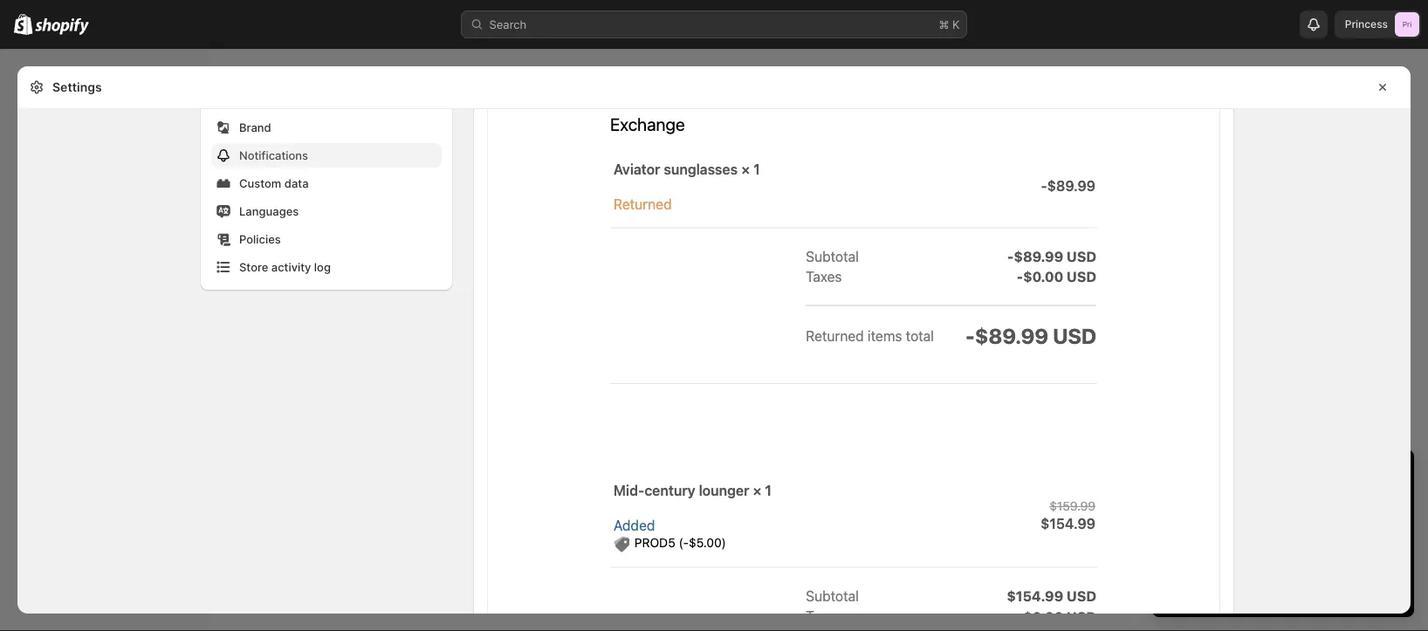 Task type: describe. For each thing, give the bounding box(es) containing it.
settings inside settings link
[[42, 598, 87, 612]]

bonus
[[1297, 549, 1330, 563]]

princess image
[[1395, 12, 1420, 37]]

store inside to customize your online store and add bonus features
[[1219, 549, 1247, 563]]

online
[[1184, 549, 1216, 563]]

app
[[1208, 532, 1229, 545]]

home link
[[10, 63, 199, 87]]

for
[[1262, 514, 1277, 528]]

home
[[42, 68, 74, 82]]

⌘ k
[[939, 17, 960, 31]]

0 vertical spatial store
[[1232, 532, 1259, 545]]

1
[[1170, 465, 1178, 486]]

store activity log
[[239, 260, 331, 274]]

to inside to customize your online store and add bonus features
[[1296, 532, 1307, 545]]

1 day left in your trial
[[1170, 465, 1341, 486]]

your inside dropdown button
[[1269, 465, 1305, 486]]

features
[[1333, 549, 1377, 563]]

$50 app store credit link
[[1184, 532, 1293, 545]]

store
[[239, 260, 268, 274]]

a
[[1223, 497, 1230, 510]]

credit
[[1262, 532, 1293, 545]]

customize
[[1310, 532, 1365, 545]]

store activity log link
[[211, 255, 442, 279]]

policies link
[[211, 227, 442, 251]]

settings inside settings dialog
[[52, 80, 102, 95]]

k
[[953, 17, 960, 31]]

and for store
[[1250, 549, 1270, 563]]

data
[[284, 176, 309, 190]]

$50
[[1184, 532, 1205, 545]]

shopify image
[[14, 14, 33, 35]]

policies
[[239, 232, 281, 246]]

search
[[489, 17, 527, 31]]

your inside to customize your online store and add bonus features
[[1368, 532, 1392, 545]]

switch to a paid plan and get:
[[1170, 497, 1329, 510]]

settings link
[[10, 593, 199, 617]]

first
[[1184, 514, 1205, 528]]



Task type: vqa. For each thing, say whether or not it's contained in the screenshot.
brand link
yes



Task type: locate. For each thing, give the bounding box(es) containing it.
and up $1/month
[[1285, 497, 1305, 510]]

to left a
[[1209, 497, 1220, 510]]

to customize your online store and add bonus features
[[1184, 532, 1392, 563]]

brand link
[[211, 115, 442, 140]]

your right in
[[1269, 465, 1305, 486]]

get:
[[1308, 497, 1329, 510]]

1 vertical spatial your
[[1368, 532, 1392, 545]]

languages
[[239, 204, 299, 218]]

first 3 months for $1/month
[[1184, 514, 1331, 528]]

paid
[[1233, 497, 1256, 510]]

your
[[1269, 465, 1305, 486], [1368, 532, 1392, 545]]

1 horizontal spatial and
[[1285, 497, 1305, 510]]

1 horizontal spatial your
[[1368, 532, 1392, 545]]

plan
[[1259, 497, 1282, 510]]

store
[[1232, 532, 1259, 545], [1219, 549, 1247, 563]]

left
[[1218, 465, 1245, 486]]

princess
[[1345, 18, 1388, 31]]

⌘
[[939, 17, 949, 31]]

to down $1/month
[[1296, 532, 1307, 545]]

and for plan
[[1285, 497, 1305, 510]]

0 horizontal spatial and
[[1250, 549, 1270, 563]]

day
[[1183, 465, 1213, 486]]

months
[[1219, 514, 1259, 528]]

$50 app store credit
[[1184, 532, 1293, 545]]

1 day left in your trial button
[[1152, 450, 1414, 486]]

1 day left in your trial element
[[1152, 495, 1414, 617]]

store down "months"
[[1232, 532, 1259, 545]]

add
[[1273, 549, 1294, 563]]

0 horizontal spatial your
[[1269, 465, 1305, 486]]

1 vertical spatial store
[[1219, 549, 1247, 563]]

settings
[[52, 80, 102, 95], [42, 598, 87, 612]]

0 vertical spatial your
[[1269, 465, 1305, 486]]

activity
[[271, 260, 311, 274]]

brand
[[239, 120, 271, 134]]

and left add
[[1250, 549, 1270, 563]]

3
[[1208, 514, 1215, 528]]

0 vertical spatial to
[[1209, 497, 1220, 510]]

store down $50 app store credit
[[1219, 549, 1247, 563]]

1 vertical spatial settings
[[42, 598, 87, 612]]

0 vertical spatial settings
[[52, 80, 102, 95]]

$1/month
[[1280, 514, 1331, 528]]

0 horizontal spatial to
[[1209, 497, 1220, 510]]

custom
[[239, 176, 281, 190]]

notifications
[[239, 148, 308, 162]]

in
[[1250, 465, 1264, 486]]

and
[[1285, 497, 1305, 510], [1250, 549, 1270, 563]]

1 horizontal spatial to
[[1296, 532, 1307, 545]]

custom data link
[[211, 171, 442, 196]]

custom data
[[239, 176, 309, 190]]

shopify image
[[35, 18, 89, 35]]

1 vertical spatial to
[[1296, 532, 1307, 545]]

0 vertical spatial and
[[1285, 497, 1305, 510]]

1 vertical spatial and
[[1250, 549, 1270, 563]]

log
[[314, 260, 331, 274]]

to
[[1209, 497, 1220, 510], [1296, 532, 1307, 545]]

languages link
[[211, 199, 442, 224]]

settings dialog
[[17, 0, 1411, 614]]

trial
[[1310, 465, 1341, 486]]

switch
[[1170, 497, 1206, 510]]

notifications link
[[211, 143, 442, 168]]

and inside to customize your online store and add bonus features
[[1250, 549, 1270, 563]]

your up features
[[1368, 532, 1392, 545]]



